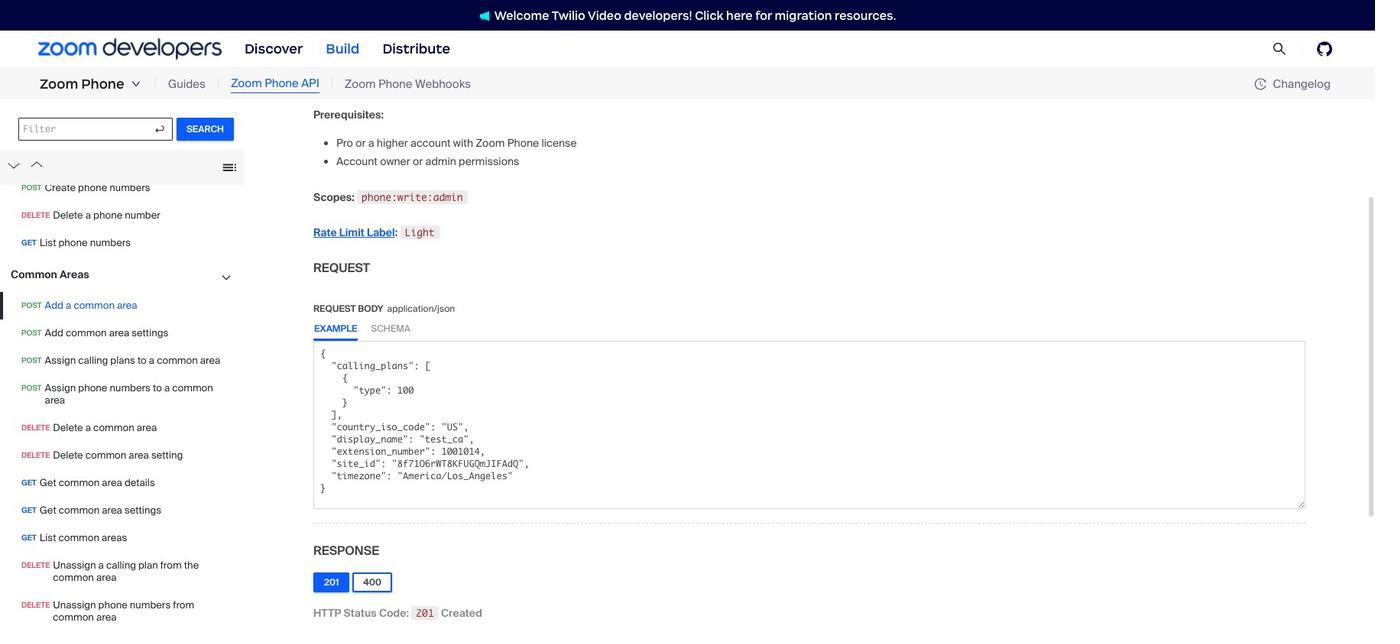 Task type: describe. For each thing, give the bounding box(es) containing it.
video
[[588, 8, 622, 23]]

request body application/json
[[314, 303, 455, 315]]

migration
[[775, 8, 832, 23]]

201 inside button
[[324, 576, 339, 589]]

zoom phone
[[40, 76, 124, 93]]

zoom for zoom phone
[[40, 76, 78, 93]]

code:
[[379, 606, 409, 620]]

api
[[301, 76, 319, 91]]

guides
[[168, 76, 206, 92]]

zoom phone api link
[[231, 75, 319, 93]]

request for request body application/json
[[314, 303, 356, 315]]

request for request
[[314, 260, 370, 276]]

history image
[[1255, 78, 1273, 90]]

400
[[363, 576, 381, 589]]

welcome twilio video developers! click here for migration resources. link
[[464, 7, 912, 23]]

status
[[344, 606, 377, 620]]

changelog
[[1273, 76, 1331, 91]]

search image
[[1273, 42, 1287, 56]]

400 button
[[353, 572, 392, 592]]

resources.
[[835, 8, 896, 23]]

welcome twilio video developers! click here for migration resources.
[[494, 8, 896, 23]]

http
[[314, 606, 341, 620]]

history image
[[1255, 78, 1267, 90]]

zoom for zoom phone webhooks
[[345, 76, 376, 92]]

here
[[726, 8, 753, 23]]

twilio
[[552, 8, 586, 23]]

guides link
[[168, 76, 206, 93]]

developers!
[[624, 8, 693, 23]]



Task type: vqa. For each thing, say whether or not it's contained in the screenshot.
200 within the HTTP Status Code: 200 OK
no



Task type: locate. For each thing, give the bounding box(es) containing it.
1 zoom from the left
[[40, 76, 78, 93]]

1 request from the top
[[314, 260, 370, 276]]

2 zoom from the left
[[231, 76, 262, 91]]

request left body
[[314, 303, 356, 315]]

application/json
[[387, 303, 455, 315]]

for
[[756, 8, 772, 23]]

github image
[[1317, 41, 1333, 57], [1317, 41, 1333, 57]]

zoom phone webhooks
[[345, 76, 471, 92]]

zoom
[[40, 76, 78, 93], [231, 76, 262, 91], [345, 76, 376, 92]]

3 phone from the left
[[379, 76, 413, 92]]

changelog link
[[1255, 76, 1331, 91]]

phone for zoom phone api
[[265, 76, 299, 91]]

201
[[324, 576, 339, 589], [416, 607, 434, 619]]

response
[[314, 543, 379, 559]]

2 horizontal spatial zoom
[[345, 76, 376, 92]]

1 horizontal spatial zoom
[[231, 76, 262, 91]]

phone for zoom phone
[[81, 76, 124, 93]]

search image
[[1273, 42, 1287, 56]]

201 button
[[314, 572, 350, 592]]

0 horizontal spatial phone
[[81, 76, 124, 93]]

201 inside 'http status code: 201 created'
[[416, 607, 434, 619]]

1 vertical spatial 201
[[416, 607, 434, 619]]

phone
[[81, 76, 124, 93], [265, 76, 299, 91], [379, 76, 413, 92]]

2 horizontal spatial phone
[[379, 76, 413, 92]]

notification image
[[479, 10, 494, 21], [479, 10, 490, 21]]

zoom phone api
[[231, 76, 319, 91]]

phone left down image
[[81, 76, 124, 93]]

0 vertical spatial request
[[314, 260, 370, 276]]

0 vertical spatial 201
[[324, 576, 339, 589]]

click
[[695, 8, 724, 23]]

http status code: 201 created
[[314, 606, 482, 620]]

phone left api
[[265, 76, 299, 91]]

body
[[358, 303, 383, 315]]

webhooks
[[415, 76, 471, 92]]

1 horizontal spatial 201
[[416, 607, 434, 619]]

0 horizontal spatial zoom
[[40, 76, 78, 93]]

2 phone from the left
[[265, 76, 299, 91]]

welcome
[[494, 8, 549, 23]]

201 right code:
[[416, 607, 434, 619]]

phone left webhooks
[[379, 76, 413, 92]]

down image
[[131, 80, 140, 89]]

request up body
[[314, 260, 370, 276]]

phone for zoom phone webhooks
[[379, 76, 413, 92]]

zoom phone webhooks link
[[345, 76, 471, 93]]

0 horizontal spatial 201
[[324, 576, 339, 589]]

1 horizontal spatial phone
[[265, 76, 299, 91]]

1 phone from the left
[[81, 76, 124, 93]]

zoom developer logo image
[[38, 39, 222, 59]]

1 vertical spatial request
[[314, 303, 356, 315]]

2 request from the top
[[314, 303, 356, 315]]

3 zoom from the left
[[345, 76, 376, 92]]

request
[[314, 260, 370, 276], [314, 303, 356, 315]]

201 up http
[[324, 576, 339, 589]]

zoom for zoom phone api
[[231, 76, 262, 91]]

created
[[441, 606, 482, 620]]



